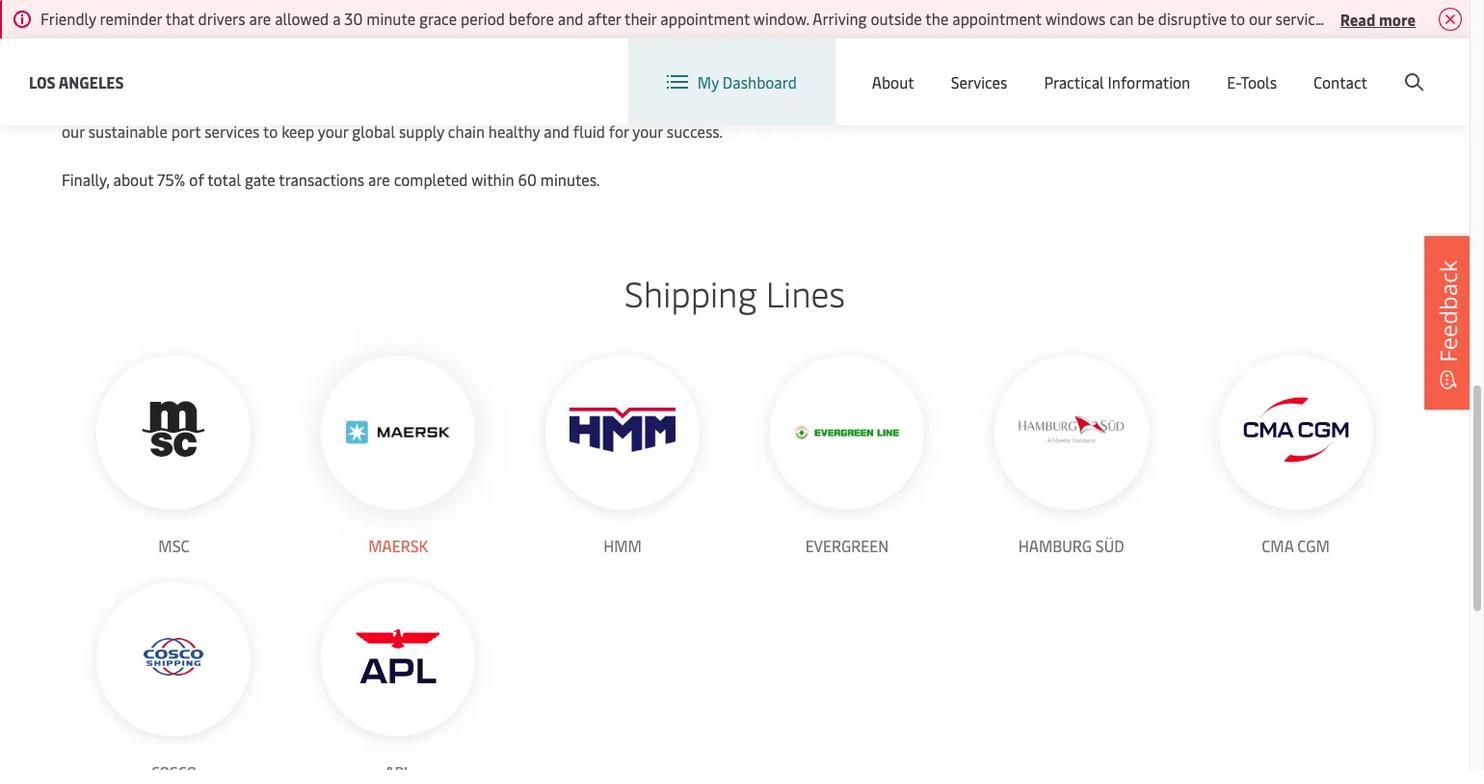Task type: describe. For each thing, give the bounding box(es) containing it.
cma cgm link
[[1219, 356, 1373, 558]]

gate inside 'high vessel productivity, fast on-dock rail transition and consistent gate service levels - all three factors are an integrated part of our sustainable port services to keep your global supply chain healthy and fluid for your success.'
[[524, 96, 555, 118]]

an inside 'high vessel productivity, fast on-dock rail transition and consistent gate service levels - all three factors are an integrated part of our sustainable port services to keep your global supply chain healthy and fluid for your success.'
[[803, 96, 820, 118]]

consistent
[[449, 96, 521, 118]]

complete
[[870, 24, 936, 45]]

1 horizontal spatial (either
[[520, 0, 564, 21]]

all
[[664, 96, 681, 118]]

picking
[[62, 24, 111, 45]]

would
[[641, 24, 684, 45]]

fast
[[233, 96, 260, 118]]

/
[[1318, 56, 1325, 78]]

of inside 'high vessel productivity, fast on-dock rail transition and consistent gate service levels - all three factors are an integrated part of our sustainable port services to keep your global supply chain healthy and fluid for your success.'
[[932, 96, 947, 118]]

one
[[568, 24, 593, 45]]

high
[[62, 96, 93, 118]]

finally,
[[62, 169, 110, 190]]

global
[[1098, 56, 1142, 78]]

close alert image
[[1439, 8, 1462, 31]]

cma cgm image
[[1243, 397, 1349, 462]]

high vessel productivity, fast on-dock rail transition and consistent gate service levels - all three factors are an integrated part of our sustainable port services to keep your global supply chain healthy and fluid for your success.
[[62, 96, 947, 142]]

80
[[721, 24, 740, 45]]

hamburg süd link
[[994, 356, 1148, 558]]

on-
[[263, 96, 287, 118]]

more
[[1379, 8, 1416, 29]]

-
[[654, 96, 660, 118]]

and inside for truckers with a 'dual transaction', meaning to bring a container (either returning an empty or dropping an export load) and picking up a container (either an import or or an empty for export load) in one trip, it would take 80 minutes or less to complete both transactions consistently throughout the year.
[[897, 0, 922, 21]]

0 vertical spatial load)
[[858, 0, 893, 21]]

for inside for truckers with a 'dual transaction', meaning to bring a container (either returning an empty or dropping an export load) and picking up a container (either an import or or an empty for export load) in one trip, it would take 80 minutes or less to complete both transactions consistently throughout the year.
[[440, 24, 460, 45]]

or left less
[[804, 24, 818, 45]]

apl image
[[345, 624, 451, 689]]

hamburg
[[1018, 535, 1092, 556]]

e-tools
[[1227, 71, 1277, 93]]

an up minutes
[[789, 0, 806, 21]]

practical information
[[1044, 71, 1190, 93]]

for truckers with a 'dual transaction', meaning to bring a container (either returning an empty or dropping an export load) and picking up a container (either an import or or an empty for export load) in one trip, it would take 80 minutes or less to complete both transactions consistently throughout the year.
[[62, 0, 936, 69]]

login / create account link
[[1242, 39, 1433, 95]]

my
[[698, 71, 719, 93]]

factors
[[725, 96, 774, 118]]

dropping
[[723, 0, 785, 21]]

dashboard
[[723, 71, 797, 93]]

shipping
[[625, 269, 757, 316]]

bring
[[399, 0, 435, 21]]

1 horizontal spatial export
[[809, 0, 854, 21]]

less
[[822, 24, 848, 45]]

read
[[1340, 8, 1376, 29]]

los angeles link
[[29, 70, 124, 94]]

keep
[[282, 120, 314, 142]]

msc link
[[97, 356, 251, 558]]

evergreen link
[[770, 356, 924, 558]]

fluid
[[573, 120, 605, 142]]

for inside 'high vessel productivity, fast on-dock rail transition and consistent gate service levels - all three factors are an integrated part of our sustainable port services to keep your global supply chain healthy and fluid for your success.'
[[609, 120, 629, 142]]

1 vertical spatial load)
[[513, 24, 548, 45]]

maersk
[[368, 535, 428, 556]]

the
[[356, 48, 379, 69]]

services
[[205, 120, 260, 142]]

los
[[29, 71, 56, 92]]

within
[[471, 169, 514, 190]]

an down the transaction',
[[265, 24, 282, 45]]

hmm
[[603, 535, 642, 556]]

evergreen
[[805, 535, 889, 556]]

minutes.
[[540, 169, 600, 190]]

supply
[[399, 120, 444, 142]]

0 horizontal spatial export
[[464, 24, 509, 45]]

tools
[[1241, 71, 1277, 93]]

with
[[148, 0, 179, 21]]

or up 'the'
[[354, 24, 368, 45]]

in
[[551, 24, 564, 45]]

msc
[[158, 535, 189, 556]]

hmm link
[[546, 356, 700, 558]]

transition
[[349, 96, 416, 118]]

süd
[[1096, 535, 1124, 556]]

switch location button
[[896, 56, 1036, 77]]

services button
[[951, 39, 1007, 125]]

0 horizontal spatial gate
[[245, 169, 275, 190]]

'dual
[[193, 0, 226, 21]]

switch location
[[927, 56, 1036, 77]]

both
[[62, 48, 94, 69]]

completed
[[394, 169, 468, 190]]

part
[[899, 96, 928, 118]]

or up take
[[705, 0, 719, 21]]

1 horizontal spatial a
[[182, 0, 190, 21]]



Task type: locate. For each thing, give the bounding box(es) containing it.
1 horizontal spatial and
[[544, 120, 570, 142]]

1 vertical spatial for
[[609, 120, 629, 142]]

a right with
[[182, 0, 190, 21]]

hamburg süd
[[1018, 535, 1124, 556]]

1 vertical spatial export
[[464, 24, 509, 45]]

1 horizontal spatial empty
[[657, 0, 701, 21]]

msc image
[[126, 395, 222, 465]]

0 horizontal spatial and
[[420, 96, 445, 118]]

export up less
[[809, 0, 854, 21]]

75%
[[157, 169, 185, 190]]

or
[[705, 0, 719, 21], [336, 24, 350, 45], [354, 24, 368, 45], [804, 24, 818, 45]]

0 horizontal spatial a
[[136, 24, 144, 45]]

1 horizontal spatial for
[[609, 120, 629, 142]]

healthy
[[488, 120, 540, 142]]

2 horizontal spatial to
[[852, 24, 867, 45]]

are inside 'high vessel productivity, fast on-dock rail transition and consistent gate service levels - all three factors are an integrated part of our sustainable port services to keep your global supply chain healthy and fluid for your success.'
[[778, 96, 800, 118]]

a right the bring
[[439, 0, 447, 21]]

three
[[684, 96, 721, 118]]

1 horizontal spatial container
[[451, 0, 516, 21]]

1 vertical spatial container
[[148, 24, 213, 45]]

a right up
[[136, 24, 144, 45]]

shipping lines
[[625, 269, 845, 316]]

1 vertical spatial to
[[852, 24, 867, 45]]

contact button
[[1314, 39, 1368, 125]]

0 horizontal spatial load)
[[513, 24, 548, 45]]

your
[[318, 120, 348, 142], [632, 120, 663, 142]]

global menu button
[[1056, 38, 1205, 96]]

1 vertical spatial (either
[[216, 24, 261, 45]]

0 vertical spatial for
[[440, 24, 460, 45]]

meaning
[[318, 0, 377, 21]]

transactions
[[98, 48, 183, 69], [279, 169, 364, 190]]

to down 'on-'
[[263, 120, 278, 142]]

container right the bring
[[451, 0, 516, 21]]

of right 75%
[[189, 169, 204, 190]]

0 horizontal spatial transactions
[[98, 48, 183, 69]]

2 vertical spatial to
[[263, 120, 278, 142]]

global
[[352, 120, 395, 142]]

practical
[[1044, 71, 1104, 93]]

2 vertical spatial and
[[544, 120, 570, 142]]

1 vertical spatial of
[[189, 169, 204, 190]]

it
[[628, 24, 638, 45]]

container
[[451, 0, 516, 21], [148, 24, 213, 45]]

0 vertical spatial empty
[[657, 0, 701, 21]]

empty up would
[[657, 0, 701, 21]]

to right less
[[852, 24, 867, 45]]

export left in
[[464, 24, 509, 45]]

of right part
[[932, 96, 947, 118]]

2 horizontal spatial and
[[897, 0, 922, 21]]

0 vertical spatial and
[[897, 0, 922, 21]]

returning
[[568, 0, 633, 21]]

1 vertical spatial transactions
[[279, 169, 364, 190]]

an left integrated
[[803, 96, 820, 118]]

feedback
[[1432, 260, 1464, 362]]

0 vertical spatial of
[[932, 96, 947, 118]]

1 horizontal spatial to
[[381, 0, 396, 21]]

consistently
[[187, 48, 270, 69]]

year.
[[383, 48, 415, 69]]

for
[[62, 0, 84, 21]]

success.
[[667, 120, 723, 142]]

export
[[809, 0, 854, 21], [464, 24, 509, 45]]

sustainable
[[88, 120, 168, 142]]

0 vertical spatial (either
[[520, 0, 564, 21]]

port
[[171, 120, 201, 142]]

(either up in
[[520, 0, 564, 21]]

e-tools button
[[1227, 39, 1277, 125]]

gate up healthy
[[524, 96, 555, 118]]

an
[[637, 0, 653, 21], [789, 0, 806, 21], [265, 24, 282, 45], [372, 24, 389, 45], [803, 96, 820, 118]]

contact
[[1314, 71, 1368, 93]]

your down -
[[632, 120, 663, 142]]

an up 'the'
[[372, 24, 389, 45]]

0 horizontal spatial for
[[440, 24, 460, 45]]

are down dashboard in the top of the page
[[778, 96, 800, 118]]

switch
[[927, 56, 973, 77]]

1 your from the left
[[318, 120, 348, 142]]

(either
[[520, 0, 564, 21], [216, 24, 261, 45]]

our
[[62, 120, 85, 142]]

2 your from the left
[[632, 120, 663, 142]]

1 horizontal spatial gate
[[524, 96, 555, 118]]

vessel
[[97, 96, 139, 118]]

1 vertical spatial gate
[[245, 169, 275, 190]]

1 horizontal spatial transactions
[[279, 169, 364, 190]]

services
[[951, 71, 1007, 93]]

chain
[[448, 120, 485, 142]]

0 vertical spatial container
[[451, 0, 516, 21]]

for down levels
[[609, 120, 629, 142]]

an up it
[[637, 0, 653, 21]]

1 vertical spatial and
[[420, 96, 445, 118]]

0 horizontal spatial (either
[[216, 24, 261, 45]]

for
[[440, 24, 460, 45], [609, 120, 629, 142]]

your down rail
[[318, 120, 348, 142]]

empty
[[657, 0, 701, 21], [392, 24, 437, 45]]

service
[[559, 96, 607, 118]]

0 vertical spatial export
[[809, 0, 854, 21]]

1 vertical spatial are
[[368, 169, 390, 190]]

transactions down up
[[98, 48, 183, 69]]

maersk image
[[345, 380, 451, 486]]

0 vertical spatial to
[[381, 0, 396, 21]]

to inside 'high vessel productivity, fast on-dock rail transition and consistent gate service levels - all three factors are an integrated part of our sustainable port services to keep your global supply chain healthy and fluid for your success.'
[[263, 120, 278, 142]]

account
[[1376, 56, 1433, 78]]

0 horizontal spatial to
[[263, 120, 278, 142]]

logo 5 image
[[144, 637, 204, 675]]

throughout
[[274, 48, 353, 69]]

lines
[[766, 269, 845, 316]]

my dashboard
[[698, 71, 797, 93]]

up
[[114, 24, 132, 45]]

finally, about 75% of total gate transactions are completed within 60 minutes.
[[62, 169, 600, 190]]

hmm image
[[570, 407, 676, 452]]

menu
[[1146, 56, 1186, 78]]

location
[[977, 56, 1036, 77]]

1 horizontal spatial of
[[932, 96, 947, 118]]

gate
[[524, 96, 555, 118], [245, 169, 275, 190]]

1 horizontal spatial are
[[778, 96, 800, 118]]

to left the bring
[[381, 0, 396, 21]]

and
[[897, 0, 922, 21], [420, 96, 445, 118], [544, 120, 570, 142]]

0 horizontal spatial your
[[318, 120, 348, 142]]

read more button
[[1340, 7, 1416, 31]]

feedback button
[[1424, 235, 1473, 409]]

0 vertical spatial gate
[[524, 96, 555, 118]]

truckers
[[88, 0, 145, 21]]

2 horizontal spatial a
[[439, 0, 447, 21]]

0 horizontal spatial are
[[368, 169, 390, 190]]

for up consistent
[[440, 24, 460, 45]]

login
[[1277, 56, 1315, 78]]

0 horizontal spatial of
[[189, 169, 204, 190]]

about
[[113, 169, 154, 190]]

maersk link
[[321, 356, 475, 558]]

gate right total
[[245, 169, 275, 190]]

load) left in
[[513, 24, 548, 45]]

take
[[687, 24, 717, 45]]

container down with
[[148, 24, 213, 45]]

read more
[[1340, 8, 1416, 29]]

and up supply
[[420, 96, 445, 118]]

global menu
[[1098, 56, 1186, 78]]

transaction',
[[230, 0, 314, 21]]

load) up 'complete'
[[858, 0, 893, 21]]

hamburg sud image
[[1018, 416, 1124, 444]]

1 horizontal spatial load)
[[858, 0, 893, 21]]

and up 'complete'
[[897, 0, 922, 21]]

or down meaning
[[336, 24, 350, 45]]

levels
[[610, 96, 650, 118]]

transactions inside for truckers with a 'dual transaction', meaning to bring a container (either returning an empty or dropping an export load) and picking up a container (either an import or or an empty for export load) in one trip, it would take 80 minutes or less to complete both transactions consistently throughout the year.
[[98, 48, 183, 69]]

are down global
[[368, 169, 390, 190]]

a
[[182, 0, 190, 21], [439, 0, 447, 21], [136, 24, 144, 45]]

0 vertical spatial transactions
[[98, 48, 183, 69]]

evergreen image
[[794, 426, 900, 439]]

0 horizontal spatial empty
[[392, 24, 437, 45]]

transactions down 'keep'
[[279, 169, 364, 190]]

login / create account
[[1277, 56, 1433, 78]]

rail
[[324, 96, 346, 118]]

los angeles
[[29, 71, 124, 92]]

about
[[872, 71, 914, 93]]

0 vertical spatial are
[[778, 96, 800, 118]]

1 vertical spatial empty
[[392, 24, 437, 45]]

are
[[778, 96, 800, 118], [368, 169, 390, 190]]

empty down the bring
[[392, 24, 437, 45]]

and left the 'fluid'
[[544, 120, 570, 142]]

1 horizontal spatial your
[[632, 120, 663, 142]]

total
[[207, 169, 241, 190]]

60
[[518, 169, 537, 190]]

0 horizontal spatial container
[[148, 24, 213, 45]]

productivity,
[[143, 96, 229, 118]]

(either up consistently
[[216, 24, 261, 45]]



Task type: vqa. For each thing, say whether or not it's contained in the screenshot.
the top transactions
yes



